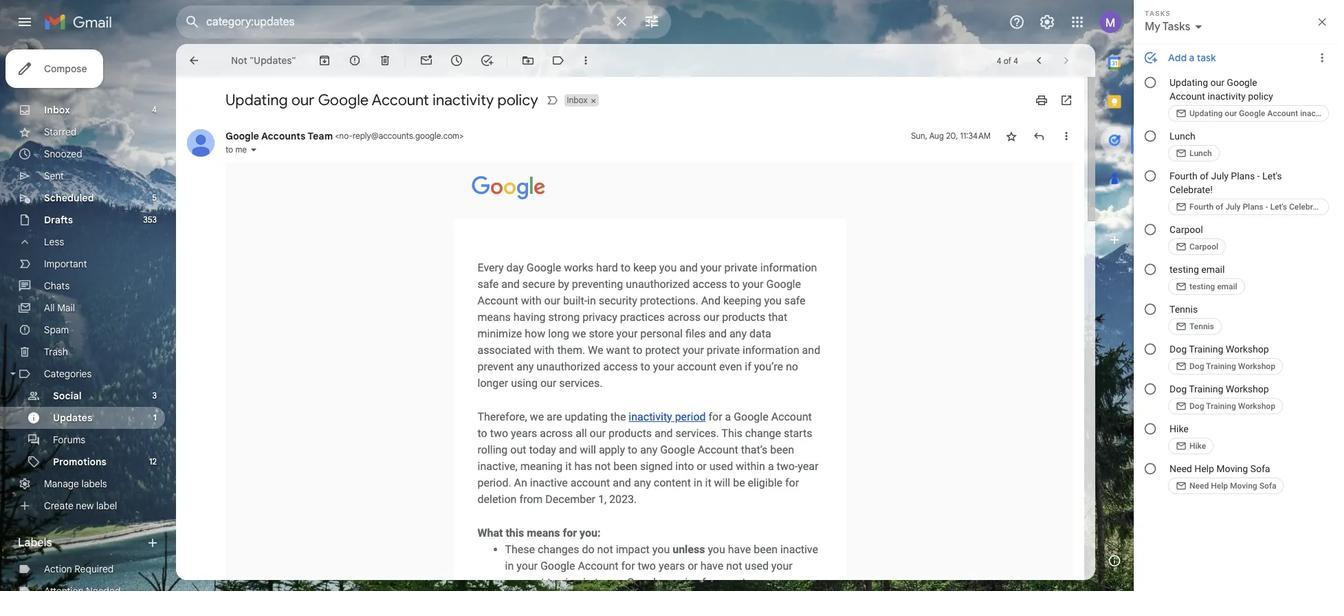 Task type: describe. For each thing, give the bounding box(es) containing it.
account up starts
[[771, 410, 812, 423]]

required
[[75, 563, 114, 576]]

period.
[[478, 476, 511, 489]]

year
[[798, 460, 819, 473]]

the
[[611, 410, 626, 423]]

google accounts team cell
[[226, 130, 464, 142]]

do
[[582, 543, 595, 556]]

for a google account to two years across all our products and services. this change starts rolling out today and will apply to any google account that's been inactive, meaning it has not been signed into or used within a two-year period. an inactive account and any content in it will be eligible for deletion from december 1, 2023.
[[478, 410, 819, 506]]

main menu image
[[17, 14, 33, 30]]

inactive,
[[478, 460, 518, 473]]

impact
[[616, 543, 650, 556]]

preventing
[[572, 278, 623, 291]]

archive image
[[318, 54, 332, 67]]

your down the files
[[683, 344, 704, 357]]

services. inside for a google account to two years across all our products and services. this change starts rolling out today and will apply to any google account that's been inactive, meaning it has not been signed into or used within a two-year period. an inactive account and any content in it will be eligible for deletion from december 1, 2023.
[[676, 427, 719, 440]]

this
[[506, 526, 524, 540]]

you:
[[580, 526, 601, 540]]

labels image
[[552, 54, 566, 67]]

of
[[1004, 55, 1012, 66]]

google up me
[[226, 130, 259, 142]]

your up keeping on the right
[[743, 278, 764, 291]]

0 horizontal spatial access
[[603, 360, 638, 373]]

december
[[546, 493, 596, 506]]

1 vertical spatial not
[[597, 543, 613, 556]]

your down these at the bottom of page
[[517, 560, 538, 573]]

updating
[[226, 91, 288, 109]]

hard
[[596, 261, 618, 274]]

data
[[750, 327, 771, 340]]

longer
[[478, 377, 508, 390]]

any inside you have been inactive in your google account for two years or have not used your account to sign in to any google service for over two years.
[[607, 576, 624, 589]]

services. inside every day google works hard to keep you and your private information safe and secure by preventing unauthorized access to your google account with our built-in security protections. and keeping you safe means having strong privacy practices across our products that minimize how long we store your personal files and any data associated with them. we want to protect your private information and prevent any unauthorized access to your account even if you're no longer using our services.
[[559, 377, 603, 390]]

two inside for a google account to two years across all our products and services. this change starts rolling out today and will apply to any google account that's been inactive, meaning it has not been signed into or used within a two-year period. an inactive account and any content in it will be eligible for deletion from december 1, 2023.
[[490, 427, 508, 440]]

1 vertical spatial safe
[[785, 294, 806, 307]]

meaning
[[520, 460, 563, 473]]

create new label
[[44, 500, 117, 512]]

sign
[[560, 576, 580, 589]]

or inside for a google account to two years across all our products and services. this change starts rolling out today and will apply to any google account that's been inactive, meaning it has not been signed into or used within a two-year period. an inactive account and any content in it will be eligible for deletion from december 1, 2023.
[[697, 460, 707, 473]]

google up into
[[660, 443, 695, 456]]

every day google works hard to keep you and your private information safe and secure by preventing unauthorized access to your google account with our built-in security protections. and keeping you safe means having strong privacy practices across our products that minimize how long we store your personal files and any data associated with them. we want to protect your private information and prevent any unauthorized access to your account even if you're no longer using our services.
[[478, 261, 821, 390]]

that's
[[741, 443, 768, 456]]

4 for 4 of 4
[[997, 55, 1002, 66]]

12
[[149, 457, 157, 467]]

keep
[[633, 261, 657, 274]]

we
[[588, 344, 604, 357]]

0 vertical spatial unauthorized
[[626, 278, 690, 291]]

"updates"
[[250, 54, 296, 67]]

we inside every day google works hard to keep you and your private information safe and secure by preventing unauthorized access to your google account with our built-in security protections. and keeping you safe means having strong privacy practices across our products that minimize how long we store your personal files and any data associated with them. we want to protect your private information and prevent any unauthorized access to your account even if you're no longer using our services.
[[572, 327, 586, 340]]

any up signed at the bottom of page
[[640, 443, 658, 456]]

updating our google account inactivity policy
[[226, 91, 538, 109]]

across inside every day google works hard to keep you and your private information safe and secure by preventing unauthorized access to your google account with our built-in security protections. and keeping you safe means having strong privacy practices across our products that minimize how long we store your personal files and any data associated with them. we want to protect your private information and prevent any unauthorized access to your account even if you're no longer using our services.
[[668, 311, 701, 324]]

report spam image
[[348, 54, 362, 67]]

protect
[[645, 344, 680, 357]]

unless
[[673, 543, 705, 556]]

if
[[745, 360, 752, 373]]

our right using
[[541, 377, 557, 390]]

not starred image
[[1005, 129, 1019, 143]]

newer image
[[1032, 54, 1046, 67]]

to right apply
[[628, 443, 638, 456]]

eligible
[[748, 476, 783, 489]]

your up and
[[701, 261, 722, 274]]

inactivity period link
[[629, 410, 706, 423]]

categories
[[44, 368, 92, 380]]

move to image
[[522, 54, 535, 67]]

Search mail text field
[[206, 15, 605, 29]]

me
[[235, 144, 247, 155]]

1,
[[598, 493, 607, 506]]

scheduled
[[44, 192, 94, 204]]

years inside you have been inactive in your google account for two years or have not used your account to sign in to any google service for over two years.
[[659, 560, 685, 573]]

updating
[[565, 410, 608, 423]]

google down changes
[[541, 560, 575, 573]]

your down protect
[[653, 360, 674, 373]]

labels
[[82, 478, 107, 490]]

snooze image
[[450, 54, 464, 67]]

secure
[[523, 278, 555, 291]]

aug
[[930, 131, 944, 141]]

store
[[589, 327, 614, 340]]

inbox for inbox 'button'
[[567, 95, 588, 105]]

you up the that
[[764, 294, 782, 307]]

updates
[[53, 412, 92, 424]]

0 horizontal spatial will
[[580, 443, 596, 456]]

1 vertical spatial with
[[534, 344, 555, 357]]

by
[[558, 278, 569, 291]]

1 horizontal spatial access
[[693, 278, 727, 291]]

them.
[[557, 344, 585, 357]]

0 vertical spatial with
[[521, 294, 542, 307]]

mail
[[57, 302, 75, 314]]

chats
[[44, 280, 70, 292]]

to left sign
[[547, 576, 557, 589]]

personal
[[641, 327, 683, 340]]

all
[[44, 302, 55, 314]]

sun,
[[911, 131, 928, 141]]

11:34 am
[[960, 131, 991, 141]]

4 of 4
[[997, 55, 1019, 66]]

using
[[511, 377, 538, 390]]

categories link
[[44, 368, 92, 380]]

action required link
[[44, 563, 114, 576]]

and
[[701, 294, 721, 307]]

important link
[[44, 258, 87, 270]]

1 vertical spatial inactivity
[[629, 410, 672, 423]]

in inside for a google account to two years across all our products and services. this change starts rolling out today and will apply to any google account that's been inactive, meaning it has not been signed into or used within a two-year period. an inactive account and any content in it will be eligible for deletion from december 1, 2023.
[[694, 476, 703, 489]]

all mail link
[[44, 302, 75, 314]]

2 vertical spatial two
[[743, 576, 761, 589]]

into
[[676, 460, 694, 473]]

not important switch
[[545, 94, 559, 107]]

no
[[786, 360, 798, 373]]

account inside you have been inactive in your google account for two years or have not used your account to sign in to any google service for over two years.
[[505, 576, 545, 589]]

0 horizontal spatial we
[[530, 410, 544, 423]]

account up reply@accounts.google.com
[[372, 91, 429, 109]]

account down the this on the right bottom of the page
[[698, 443, 739, 456]]

service
[[665, 576, 700, 589]]

0 horizontal spatial have
[[701, 560, 724, 573]]

0 vertical spatial private
[[725, 261, 758, 274]]

google up the that
[[767, 278, 801, 291]]

forums link
[[53, 434, 85, 446]]

period
[[675, 410, 706, 423]]

be
[[733, 476, 745, 489]]

353
[[143, 215, 157, 225]]

our inside for a google account to two years across all our products and services. this change starts rolling out today and will apply to any google account that's been inactive, meaning it has not been signed into or used within a two-year period. an inactive account and any content in it will be eligible for deletion from december 1, 2023.
[[590, 427, 606, 440]]

sent
[[44, 170, 64, 182]]

back to search results image
[[187, 54, 201, 67]]

has
[[575, 460, 592, 473]]

out
[[511, 443, 526, 456]]

for left over
[[702, 576, 716, 589]]

an
[[514, 476, 527, 489]]

for down impact
[[621, 560, 635, 573]]

labels heading
[[18, 536, 146, 550]]

not "updates" button
[[226, 48, 301, 73]]

our up team
[[291, 91, 315, 109]]

how
[[525, 327, 546, 340]]

you inside you have been inactive in your google account for two years or have not used your account to sign in to any google service for over two years.
[[708, 543, 725, 556]]

products inside every day google works hard to keep you and your private information safe and secure by preventing unauthorized access to your google account with our built-in security protections. and keeping you safe means having strong privacy practices across our products that minimize how long we store your personal files and any data associated with them. we want to protect your private information and prevent any unauthorized access to your account even if you're no longer using our services.
[[722, 311, 766, 324]]

to right sign
[[595, 576, 604, 589]]

to right want
[[633, 344, 643, 357]]

20,
[[946, 131, 958, 141]]

day
[[507, 261, 524, 274]]

accounts
[[261, 130, 306, 142]]

spam
[[44, 324, 69, 336]]

0 vertical spatial been
[[771, 443, 794, 456]]

within
[[736, 460, 765, 473]]

from
[[520, 493, 543, 506]]

label
[[96, 500, 117, 512]]

0 vertical spatial safe
[[478, 278, 499, 291]]

add to tasks image
[[480, 54, 494, 67]]

google up 'secure'
[[527, 261, 561, 274]]

account inside every day google works hard to keep you and your private information safe and secure by preventing unauthorized access to your google account with our built-in security protections. and keeping you safe means having strong privacy practices across our products that minimize how long we store your personal files and any data associated with them. we want to protect your private information and prevent any unauthorized access to your account even if you're no longer using our services.
[[478, 294, 518, 307]]

in inside every day google works hard to keep you and your private information safe and secure by preventing unauthorized access to your google account with our built-in security protections. and keeping you safe means having strong privacy practices across our products that minimize how long we store your personal files and any data associated with them. we want to protect your private information and prevent any unauthorized access to your account even if you're no longer using our services.
[[587, 294, 596, 307]]

deletion
[[478, 493, 517, 506]]



Task type: vqa. For each thing, say whether or not it's contained in the screenshot.
10:24
no



Task type: locate. For each thing, give the bounding box(es) containing it.
gmail image
[[44, 8, 119, 36]]

compose
[[44, 63, 87, 75]]

1 horizontal spatial across
[[668, 311, 701, 324]]

any down signed at the bottom of page
[[634, 476, 651, 489]]

our down by
[[544, 294, 560, 307]]

0 vertical spatial used
[[710, 460, 733, 473]]

0 vertical spatial years
[[511, 427, 537, 440]]

across inside for a google account to two years across all our products and services. this change starts rolling out today and will apply to any google account that's been inactive, meaning it has not been signed into or used within a two-year period. an inactive account and any content in it will be eligible for deletion from december 1, 2023.
[[540, 427, 573, 440]]

side panel section
[[1096, 44, 1134, 580]]

forums
[[53, 434, 85, 446]]

two right over
[[743, 576, 761, 589]]

it
[[566, 460, 572, 473], [705, 476, 712, 489]]

2 vertical spatial account
[[505, 576, 545, 589]]

0 vertical spatial access
[[693, 278, 727, 291]]

not right the do
[[597, 543, 613, 556]]

2 horizontal spatial 4
[[1014, 55, 1019, 66]]

or inside you have been inactive in your google account for two years or have not used your account to sign in to any google service for over two years.
[[688, 560, 698, 573]]

to right hard
[[621, 261, 631, 274]]

to left me
[[226, 144, 233, 155]]

2 horizontal spatial two
[[743, 576, 761, 589]]

inactive inside you have been inactive in your google account for two years or have not used your account to sign in to any google service for over two years.
[[781, 543, 818, 556]]

account inside you have been inactive in your google account for two years or have not used your account to sign in to any google service for over two years.
[[578, 560, 619, 573]]

clear search image
[[608, 8, 636, 35]]

1 vertical spatial have
[[701, 560, 724, 573]]

access
[[693, 278, 727, 291], [603, 360, 638, 373]]

you right keep
[[659, 261, 677, 274]]

0 vertical spatial information
[[761, 261, 817, 274]]

account
[[372, 91, 429, 109], [478, 294, 518, 307], [771, 410, 812, 423], [698, 443, 739, 456], [578, 560, 619, 573]]

0 horizontal spatial years
[[511, 427, 537, 440]]

you
[[659, 261, 677, 274], [764, 294, 782, 307], [653, 543, 670, 556], [708, 543, 725, 556]]

support image
[[1009, 14, 1025, 30]]

in down into
[[694, 476, 703, 489]]

1 horizontal spatial we
[[572, 327, 586, 340]]

means inside every day google works hard to keep you and your private information safe and secure by preventing unauthorized access to your google account with our built-in security protections. and keeping you safe means having strong privacy practices across our products that minimize how long we store your personal files and any data associated with them. we want to protect your private information and prevent any unauthorized access to your account even if you're no longer using our services.
[[478, 311, 511, 324]]

across up the files
[[668, 311, 701, 324]]

0 horizontal spatial safe
[[478, 278, 499, 291]]

therefore, we are updating the inactivity period
[[478, 410, 706, 423]]

inactivity right 'the' at the bottom left of page
[[629, 410, 672, 423]]

across down are
[[540, 427, 573, 440]]

0 horizontal spatial a
[[725, 410, 731, 423]]

been down apply
[[614, 460, 638, 473]]

private up even
[[707, 344, 740, 357]]

a left two-
[[768, 460, 774, 473]]

means up minimize
[[478, 311, 511, 324]]

1 horizontal spatial account
[[571, 476, 610, 489]]

or down unless
[[688, 560, 698, 573]]

0 vertical spatial it
[[566, 460, 572, 473]]

information up you're
[[743, 344, 800, 357]]

products
[[722, 311, 766, 324], [609, 427, 652, 440]]

manage
[[44, 478, 79, 490]]

privacy
[[583, 311, 617, 324]]

settings image
[[1039, 14, 1056, 30]]

not
[[595, 460, 611, 473], [597, 543, 613, 556], [726, 560, 742, 573]]

safe down every
[[478, 278, 499, 291]]

drafts
[[44, 214, 73, 226]]

1 horizontal spatial have
[[728, 543, 751, 556]]

1 vertical spatial will
[[714, 476, 731, 489]]

inactive down meaning
[[530, 476, 568, 489]]

1 vertical spatial it
[[705, 476, 712, 489]]

two down therefore,
[[490, 427, 508, 440]]

1 horizontal spatial years
[[659, 560, 685, 573]]

1 vertical spatial private
[[707, 344, 740, 357]]

2 vertical spatial not
[[726, 560, 742, 573]]

scheduled link
[[44, 192, 94, 204]]

tab list
[[1096, 44, 1134, 542]]

inbox for inbox link
[[44, 104, 70, 116]]

any left data
[[730, 327, 747, 340]]

show details image
[[250, 146, 258, 154]]

0 vertical spatial account
[[677, 360, 717, 373]]

will left 'be'
[[714, 476, 731, 489]]

any down the these changes do not impact you unless
[[607, 576, 624, 589]]

it left has
[[566, 460, 572, 473]]

trash
[[44, 346, 68, 358]]

practices
[[620, 311, 665, 324]]

create new label link
[[44, 500, 117, 512]]

>
[[460, 131, 464, 141]]

1 vertical spatial two
[[638, 560, 656, 573]]

to up rolling
[[478, 427, 487, 440]]

years
[[511, 427, 537, 440], [659, 560, 685, 573]]

inactive inside for a google account to two years across all our products and services. this change starts rolling out today and will apply to any google account that's been inactive, meaning it has not been signed into or used within a two-year period. an inactive account and any content in it will be eligible for deletion from december 1, 2023.
[[530, 476, 568, 489]]

account up minimize
[[478, 294, 518, 307]]

you have been inactive in your google account for two years or have not used your account to sign in to any google service for over two years.
[[505, 543, 818, 589]]

google
[[318, 91, 369, 109], [226, 130, 259, 142], [527, 261, 561, 274], [767, 278, 801, 291], [734, 410, 769, 423], [660, 443, 695, 456], [541, 560, 575, 573], [627, 576, 662, 589]]

means
[[478, 311, 511, 324], [527, 526, 560, 540]]

with down how
[[534, 344, 555, 357]]

2 horizontal spatial account
[[677, 360, 717, 373]]

account
[[677, 360, 717, 373], [571, 476, 610, 489], [505, 576, 545, 589]]

our down and
[[704, 311, 720, 324]]

used inside you have been inactive in your google account for two years or have not used your account to sign in to any google service for over two years.
[[745, 560, 769, 573]]

built-
[[563, 294, 587, 307]]

in down these at the bottom of page
[[505, 560, 514, 573]]

0 vertical spatial or
[[697, 460, 707, 473]]

inbox inside 'button'
[[567, 95, 588, 105]]

1 horizontal spatial will
[[714, 476, 731, 489]]

0 horizontal spatial inactivity
[[433, 91, 494, 109]]

products inside for a google account to two years across all our products and services. this change starts rolling out today and will apply to any google account that's been inactive, meaning it has not been signed into or used within a two-year period. an inactive account and any content in it will be eligible for deletion from december 1, 2023.
[[609, 427, 652, 440]]

content
[[654, 476, 691, 489]]

unauthorized down them.
[[537, 360, 601, 373]]

google up "change"
[[734, 410, 769, 423]]

1 horizontal spatial safe
[[785, 294, 806, 307]]

0 horizontal spatial across
[[540, 427, 573, 440]]

what this means for you:
[[478, 526, 601, 540]]

<
[[335, 131, 339, 141]]

account inside for a google account to two years across all our products and services. this change starts rolling out today and will apply to any google account that's been inactive, meaning it has not been signed into or used within a two-year period. an inactive account and any content in it will be eligible for deletion from december 1, 2023.
[[571, 476, 610, 489]]

change
[[745, 427, 781, 440]]

inactive up years.
[[781, 543, 818, 556]]

you're
[[754, 360, 783, 373]]

information
[[761, 261, 817, 274], [743, 344, 800, 357]]

works
[[564, 261, 594, 274]]

delete image
[[378, 54, 392, 67]]

in right sign
[[583, 576, 592, 589]]

and
[[680, 261, 698, 274], [502, 278, 520, 291], [709, 327, 727, 340], [802, 344, 821, 357], [655, 427, 673, 440], [559, 443, 577, 456], [613, 476, 631, 489]]

labels navigation
[[0, 44, 176, 591]]

used inside for a google account to two years across all our products and services. this change starts rolling out today and will apply to any google account that's been inactive, meaning it has not been signed into or used within a two-year period. an inactive account and any content in it will be eligible for deletion from december 1, 2023.
[[710, 460, 733, 473]]

to up keeping on the right
[[730, 278, 740, 291]]

to down protect
[[641, 360, 651, 373]]

inactive
[[530, 476, 568, 489], [781, 543, 818, 556]]

used up 'be'
[[710, 460, 733, 473]]

we
[[572, 327, 586, 340], [530, 410, 544, 423]]

not down apply
[[595, 460, 611, 473]]

1 vertical spatial products
[[609, 427, 652, 440]]

in down "preventing"
[[587, 294, 596, 307]]

not inside you have been inactive in your google account for two years or have not used your account to sign in to any google service for over two years.
[[726, 560, 742, 573]]

account inside every day google works hard to keep you and your private information safe and secure by preventing unauthorized access to your google account with our built-in security protections. and keeping you safe means having strong privacy practices across our products that minimize how long we store your personal files and any data associated with them. we want to protect your private information and prevent any unauthorized access to your account even if you're no longer using our services.
[[677, 360, 717, 373]]

0 horizontal spatial inbox
[[44, 104, 70, 116]]

account down the files
[[677, 360, 717, 373]]

with up having
[[521, 294, 542, 307]]

1 horizontal spatial a
[[768, 460, 774, 473]]

will
[[580, 443, 596, 456], [714, 476, 731, 489]]

this
[[722, 427, 743, 440]]

protections.
[[640, 294, 699, 307]]

less button
[[0, 231, 165, 253]]

labels
[[18, 536, 52, 550]]

0 vertical spatial services.
[[559, 377, 603, 390]]

1 vertical spatial access
[[603, 360, 638, 373]]

two down impact
[[638, 560, 656, 573]]

chats link
[[44, 280, 70, 292]]

1 horizontal spatial unauthorized
[[626, 278, 690, 291]]

promotions
[[53, 456, 107, 468]]

inbox link
[[44, 104, 70, 116]]

2 vertical spatial been
[[754, 543, 778, 556]]

used up years.
[[745, 560, 769, 573]]

search mail image
[[180, 10, 205, 34]]

compose button
[[6, 50, 103, 88]]

safe up the that
[[785, 294, 806, 307]]

spam link
[[44, 324, 69, 336]]

0 vertical spatial have
[[728, 543, 751, 556]]

0 horizontal spatial products
[[609, 427, 652, 440]]

inbox button
[[564, 94, 589, 107]]

None search field
[[176, 6, 671, 39]]

0 vertical spatial across
[[668, 311, 701, 324]]

1 horizontal spatial means
[[527, 526, 560, 540]]

services. down period at the right bottom of the page
[[676, 427, 719, 440]]

new
[[76, 500, 94, 512]]

years inside for a google account to two years across all our products and services. this change starts rolling out today and will apply to any google account that's been inactive, meaning it has not been signed into or used within a two-year period. an inactive account and any content in it will be eligible for deletion from december 1, 2023.
[[511, 427, 537, 440]]

0 vertical spatial products
[[722, 311, 766, 324]]

for up the this on the right bottom of the page
[[709, 410, 723, 423]]

1 horizontal spatial it
[[705, 476, 712, 489]]

1 horizontal spatial 4
[[997, 55, 1002, 66]]

0 vertical spatial inactivity
[[433, 91, 494, 109]]

create
[[44, 500, 73, 512]]

1 vertical spatial services.
[[676, 427, 719, 440]]

1 vertical spatial a
[[768, 460, 774, 473]]

access down want
[[603, 360, 638, 373]]

been
[[771, 443, 794, 456], [614, 460, 638, 473], [754, 543, 778, 556]]

account down these at the bottom of page
[[505, 576, 545, 589]]

0 horizontal spatial services.
[[559, 377, 603, 390]]

account down has
[[571, 476, 610, 489]]

inbox up starred link at the top left
[[44, 104, 70, 116]]

0 vertical spatial two
[[490, 427, 508, 440]]

not inside for a google account to two years across all our products and services. this change starts rolling out today and will apply to any google account that's been inactive, meaning it has not been signed into or used within a two-year period. an inactive account and any content in it will be eligible for deletion from december 1, 2023.
[[595, 460, 611, 473]]

access up and
[[693, 278, 727, 291]]

manage labels link
[[44, 478, 107, 490]]

products down 'the' at the bottom left of page
[[609, 427, 652, 440]]

1 vertical spatial years
[[659, 560, 685, 573]]

our right all
[[590, 427, 606, 440]]

for down two-
[[785, 476, 799, 489]]

you left unless
[[653, 543, 670, 556]]

for up changes
[[563, 526, 577, 540]]

0 horizontal spatial unauthorized
[[537, 360, 601, 373]]

information up the that
[[761, 261, 817, 274]]

products down keeping on the right
[[722, 311, 766, 324]]

google up the no-
[[318, 91, 369, 109]]

all mail
[[44, 302, 75, 314]]

0 horizontal spatial inactive
[[530, 476, 568, 489]]

more image
[[579, 54, 593, 67]]

years up the out
[[511, 427, 537, 440]]

changes
[[538, 543, 579, 556]]

to me
[[226, 144, 247, 155]]

1 horizontal spatial services.
[[676, 427, 719, 440]]

it left 'be'
[[705, 476, 712, 489]]

1 vertical spatial information
[[743, 344, 800, 357]]

0 horizontal spatial two
[[490, 427, 508, 440]]

0 horizontal spatial account
[[505, 576, 545, 589]]

4 for 4
[[152, 105, 157, 115]]

1 vertical spatial inactive
[[781, 543, 818, 556]]

1 horizontal spatial two
[[638, 560, 656, 573]]

0 vertical spatial inactive
[[530, 476, 568, 489]]

1 horizontal spatial inactivity
[[629, 410, 672, 423]]

advanced search options image
[[638, 8, 666, 35]]

inactivity up >
[[433, 91, 494, 109]]

minimize
[[478, 327, 522, 340]]

private
[[725, 261, 758, 274], [707, 344, 740, 357]]

1 horizontal spatial inbox
[[567, 95, 588, 105]]

4 inside labels navigation
[[152, 105, 157, 115]]

we left are
[[530, 410, 544, 423]]

0 horizontal spatial used
[[710, 460, 733, 473]]

want
[[606, 344, 630, 357]]

snoozed link
[[44, 148, 82, 160]]

long
[[548, 327, 569, 340]]

every
[[478, 261, 504, 274]]

0 vertical spatial not
[[595, 460, 611, 473]]

no-
[[339, 131, 353, 141]]

1 vertical spatial been
[[614, 460, 638, 473]]

services.
[[559, 377, 603, 390], [676, 427, 719, 440]]

safe
[[478, 278, 499, 291], [785, 294, 806, 307]]

our
[[291, 91, 315, 109], [544, 294, 560, 307], [704, 311, 720, 324], [541, 377, 557, 390], [590, 427, 606, 440]]

0 horizontal spatial 4
[[152, 105, 157, 115]]

inbox right not important switch
[[567, 95, 588, 105]]

a
[[725, 410, 731, 423], [768, 460, 774, 473]]

you right unless
[[708, 543, 725, 556]]

1 vertical spatial or
[[688, 560, 698, 573]]

your up want
[[617, 327, 638, 340]]

inbox inside labels navigation
[[44, 104, 70, 116]]

0 horizontal spatial it
[[566, 460, 572, 473]]

google down impact
[[627, 576, 662, 589]]

been up years.
[[754, 543, 778, 556]]

with
[[521, 294, 542, 307], [534, 344, 555, 357]]

security
[[599, 294, 637, 307]]

any up using
[[517, 360, 534, 373]]

1 vertical spatial account
[[571, 476, 610, 489]]

action
[[44, 563, 72, 576]]

1 horizontal spatial inactive
[[781, 543, 818, 556]]

0 vertical spatial means
[[478, 311, 511, 324]]

1 vertical spatial used
[[745, 560, 769, 573]]

private up keeping on the right
[[725, 261, 758, 274]]

0 vertical spatial we
[[572, 327, 586, 340]]

a up the this on the right bottom of the page
[[725, 410, 731, 423]]

account down the these changes do not impact you unless
[[578, 560, 619, 573]]

1 vertical spatial means
[[527, 526, 560, 540]]

sun, aug 20, 11:34 am cell
[[911, 129, 991, 143]]

been inside you have been inactive in your google account for two years or have not used your account to sign in to any google service for over two years.
[[754, 543, 778, 556]]

Not starred checkbox
[[1005, 129, 1019, 143]]

strong
[[549, 311, 580, 324]]

google accounts team < no-reply@accounts.google.com >
[[226, 130, 464, 142]]

social link
[[53, 390, 82, 402]]

1 horizontal spatial used
[[745, 560, 769, 573]]

1 vertical spatial unauthorized
[[537, 360, 601, 373]]

over
[[719, 576, 740, 589]]

1 vertical spatial across
[[540, 427, 573, 440]]

unauthorized up protections.
[[626, 278, 690, 291]]

1 horizontal spatial products
[[722, 311, 766, 324]]

0 vertical spatial a
[[725, 410, 731, 423]]

0 horizontal spatial means
[[478, 311, 511, 324]]

years.
[[763, 576, 793, 589]]

having
[[514, 311, 546, 324]]

updates link
[[53, 412, 92, 424]]

services. up updating
[[559, 377, 603, 390]]

will up has
[[580, 443, 596, 456]]

0 vertical spatial will
[[580, 443, 596, 456]]

been up two-
[[771, 443, 794, 456]]

your up years.
[[772, 560, 793, 573]]

means up changes
[[527, 526, 560, 540]]

years up service
[[659, 560, 685, 573]]

we up them.
[[572, 327, 586, 340]]

1 vertical spatial we
[[530, 410, 544, 423]]

rolling
[[478, 443, 508, 456]]

sent link
[[44, 170, 64, 182]]



